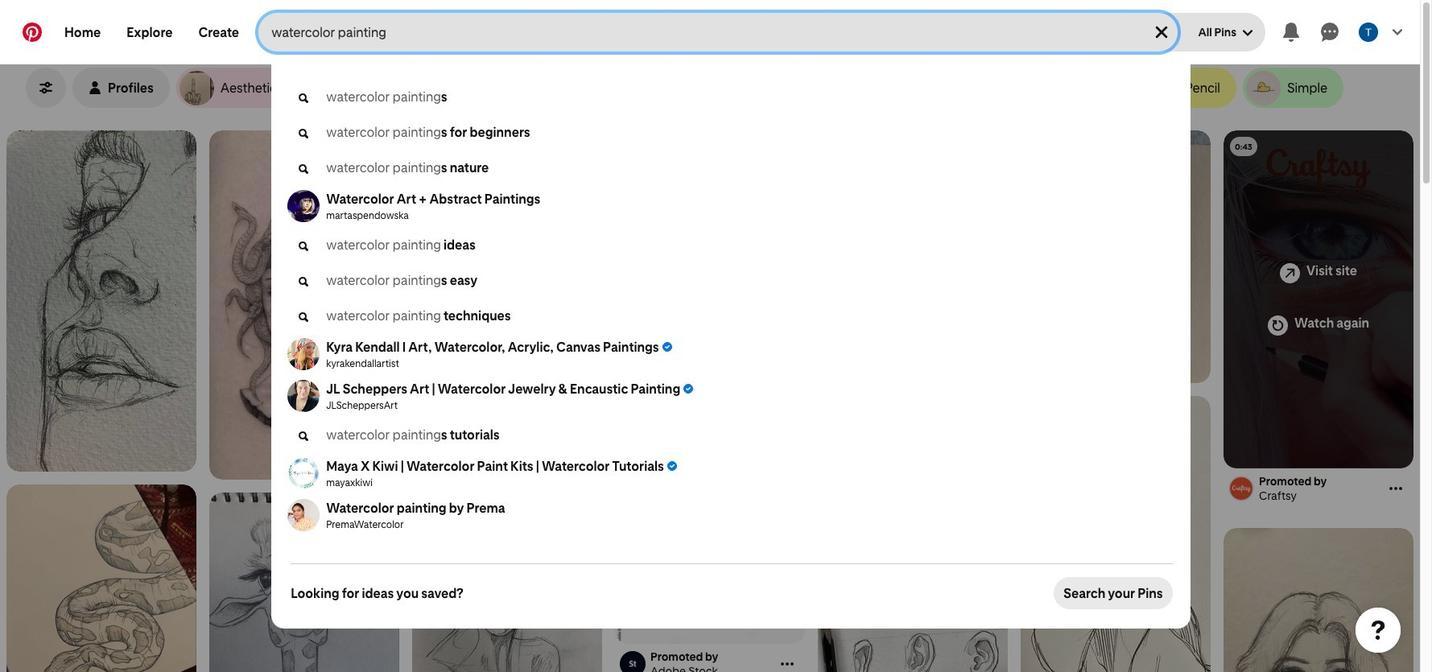 Task type: vqa. For each thing, say whether or not it's contained in the screenshot.
PIN IMAGE
yes



Task type: describe. For each thing, give the bounding box(es) containing it.
this contains an image of: pencil drawing beginner pencil drawing building pencil drawing basics pencil drawing background idea image
[[1224, 528, 1414, 672]]

person image
[[89, 81, 101, 94]]

Search text field
[[271, 13, 1139, 52]]

filter image
[[39, 81, 52, 94]]

carousel image 0 image
[[615, 130, 805, 415]]

0 vertical spatial merchant verification badge icon image
[[662, 342, 672, 352]]

this contains an image of: 20 human anatomy drawing ideas and pose references - beautiful dawn designs image
[[818, 434, 1008, 672]]

stock image: man character drawing nature landscape with easel and brush on canvas vector illustration image
[[615, 486, 805, 645]]



Task type: locate. For each thing, give the bounding box(es) containing it.
dropdown image
[[1243, 28, 1253, 38]]

tara schultz image
[[1359, 23, 1378, 42]]

1 vertical spatial merchant verification badge icon image
[[684, 384, 693, 394]]

this contains an image of: image
[[209, 130, 399, 480], [1021, 396, 1211, 672], [6, 485, 196, 672], [209, 493, 399, 672]]

this contains an image of: drawing idea image
[[412, 130, 602, 468]]

this contains an image of: first time drawing a jellyfish 🤍🌊 image
[[1021, 130, 1211, 383]]

2 vertical spatial merchant verification badge icon image
[[667, 461, 677, 471]]

this contains an image of: letzte skizze heute ✍🏻 diese 10-monatige skizze beschreibt mich so gut. ð ...,  #10monatige #... image
[[412, 481, 602, 672]]

this contains an image of: woman's face pencil drawing image
[[6, 130, 196, 472]]

list
[[0, 130, 1420, 672]]

visit site image
[[1280, 263, 1300, 283]]

merchant verification badge icon image
[[662, 342, 672, 352], [684, 384, 693, 394], [667, 461, 677, 471]]

pin image image
[[1224, 130, 1414, 468]]

watch again image
[[1268, 315, 1288, 336]]



